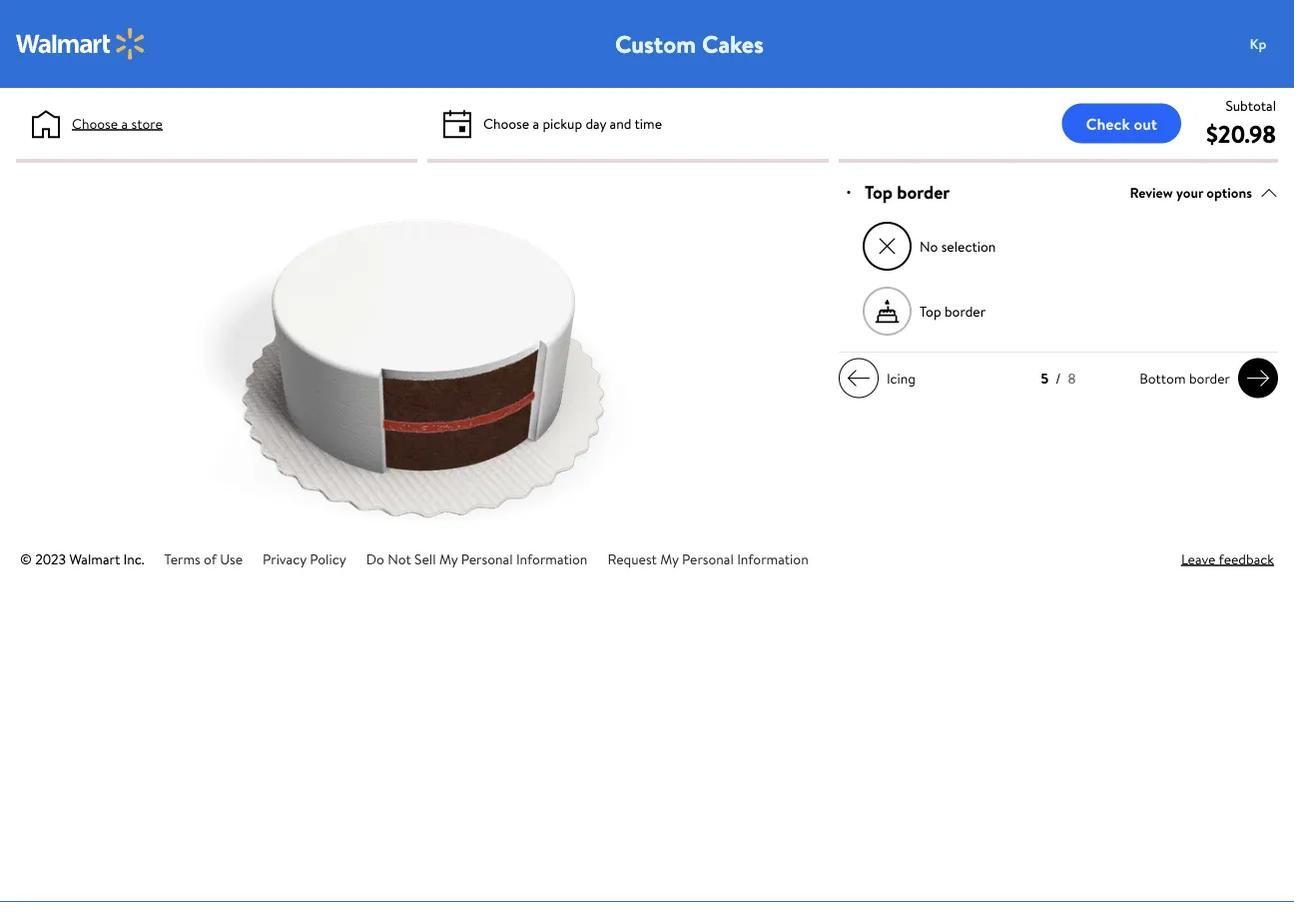 Task type: vqa. For each thing, say whether or not it's contained in the screenshot.
'Bottom border' link
yes



Task type: locate. For each thing, give the bounding box(es) containing it.
icon for continue arrow image left the icing
[[847, 366, 871, 390]]

border down selection
[[945, 301, 986, 321]]

top border
[[865, 180, 950, 205], [920, 301, 986, 321]]

1 horizontal spatial my
[[661, 549, 679, 568]]

leave feedback
[[1182, 549, 1275, 568]]

icon for continue arrow image inside icing "link"
[[847, 366, 871, 390]]

1 vertical spatial top border
[[920, 301, 986, 321]]

$20.98
[[1207, 117, 1277, 150]]

2 a from the left
[[533, 113, 540, 133]]

1 choose from the left
[[72, 113, 118, 133]]

top down no
[[920, 301, 942, 321]]

0 horizontal spatial information
[[516, 549, 588, 568]]

top border down no selection
[[920, 301, 986, 321]]

selection
[[942, 236, 996, 256]]

personal right sell
[[461, 549, 513, 568]]

custom
[[615, 27, 696, 60]]

check out button
[[1062, 103, 1182, 143]]

choose
[[72, 113, 118, 133], [484, 113, 530, 133]]

top up remove icon
[[865, 180, 893, 205]]

my right sell
[[440, 549, 458, 568]]

0 horizontal spatial choose
[[72, 113, 118, 133]]

a left store
[[121, 113, 128, 133]]

top border up remove icon
[[865, 180, 950, 205]]

store
[[131, 113, 163, 133]]

no selection
[[920, 236, 996, 256]]

check out
[[1086, 112, 1158, 134]]

bottom border link
[[1132, 358, 1279, 398]]

1 horizontal spatial information
[[737, 549, 809, 568]]

time
[[635, 113, 662, 133]]

information
[[516, 549, 588, 568], [737, 549, 809, 568]]

kp
[[1250, 34, 1267, 53]]

out
[[1134, 112, 1158, 134]]

back to walmart.com image
[[16, 28, 146, 60]]

2 personal from the left
[[682, 549, 734, 568]]

terms
[[164, 549, 201, 568]]

border
[[897, 180, 950, 205], [945, 301, 986, 321], [1190, 368, 1231, 388]]

choose a store
[[72, 113, 163, 133]]

icon for continue arrow image right bottom border
[[1247, 366, 1271, 390]]

my
[[440, 549, 458, 568], [661, 549, 679, 568]]

walmart
[[69, 549, 120, 568]]

top
[[865, 180, 893, 205], [920, 301, 942, 321]]

choose left pickup
[[484, 113, 530, 133]]

a
[[121, 113, 128, 133], [533, 113, 540, 133]]

check
[[1086, 112, 1131, 134]]

choose a store link
[[72, 113, 163, 134]]

2 information from the left
[[737, 549, 809, 568]]

up arrow image
[[1261, 183, 1279, 201]]

personal right request
[[682, 549, 734, 568]]

request my personal information
[[608, 549, 809, 568]]

1 horizontal spatial icon for continue arrow image
[[1247, 366, 1271, 390]]

use
[[220, 549, 243, 568]]

leave feedback button
[[1182, 548, 1275, 569]]

1 horizontal spatial choose
[[484, 113, 530, 133]]

terms of use
[[164, 549, 243, 568]]

0 horizontal spatial personal
[[461, 549, 513, 568]]

kp button
[[1239, 24, 1295, 64]]

options
[[1207, 182, 1253, 202]]

choose for choose a store
[[72, 113, 118, 133]]

0 horizontal spatial icon for continue arrow image
[[847, 366, 871, 390]]

border up no
[[897, 180, 950, 205]]

5 / 8
[[1042, 369, 1076, 388]]

2 icon for continue arrow image from the left
[[1247, 366, 1271, 390]]

choose left store
[[72, 113, 118, 133]]

/
[[1056, 369, 1061, 388]]

1 horizontal spatial personal
[[682, 549, 734, 568]]

1 icon for continue arrow image from the left
[[847, 366, 871, 390]]

1 a from the left
[[121, 113, 128, 133]]

cakes
[[702, 27, 764, 60]]

a left pickup
[[533, 113, 540, 133]]

policy
[[310, 549, 346, 568]]

0 horizontal spatial my
[[440, 549, 458, 568]]

icon for continue arrow image
[[847, 366, 871, 390], [1247, 366, 1271, 390]]

2 choose from the left
[[484, 113, 530, 133]]

0 vertical spatial border
[[897, 180, 950, 205]]

pickup
[[543, 113, 583, 133]]

review your options
[[1130, 182, 1253, 202]]

my right request
[[661, 549, 679, 568]]

terms of use link
[[164, 549, 243, 568]]

1 horizontal spatial a
[[533, 113, 540, 133]]

subtotal
[[1226, 95, 1277, 115]]

personal
[[461, 549, 513, 568], [682, 549, 734, 568]]

1 vertical spatial top
[[920, 301, 942, 321]]

0 horizontal spatial a
[[121, 113, 128, 133]]

0 horizontal spatial top
[[865, 180, 893, 205]]

1 horizontal spatial top
[[920, 301, 942, 321]]

border right bottom at the top right of the page
[[1190, 368, 1231, 388]]



Task type: describe. For each thing, give the bounding box(es) containing it.
subtotal $20.98
[[1207, 95, 1277, 150]]

2 my from the left
[[661, 549, 679, 568]]

of
[[204, 549, 217, 568]]

remove image
[[877, 235, 899, 257]]

do not sell my personal information
[[366, 549, 588, 568]]

leave
[[1182, 549, 1216, 568]]

no
[[920, 236, 938, 256]]

1 personal from the left
[[461, 549, 513, 568]]

not
[[388, 549, 411, 568]]

bottom border
[[1140, 368, 1231, 388]]

1 vertical spatial border
[[945, 301, 986, 321]]

do not sell my personal information link
[[366, 549, 588, 568]]

request my personal information link
[[608, 549, 809, 568]]

inc.
[[123, 549, 144, 568]]

feedback
[[1219, 549, 1275, 568]]

2 vertical spatial border
[[1190, 368, 1231, 388]]

privacy policy link
[[263, 549, 346, 568]]

1 information from the left
[[516, 549, 588, 568]]

review your options link
[[1130, 179, 1279, 206]]

custom cakes
[[615, 27, 764, 60]]

privacy policy
[[263, 549, 346, 568]]

© 2023 walmart inc.
[[20, 549, 144, 568]]

day
[[586, 113, 607, 133]]

8
[[1068, 369, 1076, 388]]

and
[[610, 113, 632, 133]]

do
[[366, 549, 384, 568]]

sell
[[415, 549, 436, 568]]

a for store
[[121, 113, 128, 133]]

a for pickup
[[533, 113, 540, 133]]

bottom
[[1140, 368, 1186, 388]]

icon for continue arrow image inside bottom border link
[[1247, 366, 1271, 390]]

0 vertical spatial top
[[865, 180, 893, 205]]

©
[[20, 549, 32, 568]]

icing link
[[839, 358, 924, 398]]

review your options element
[[1130, 182, 1253, 203]]

request
[[608, 549, 657, 568]]

5
[[1042, 369, 1049, 388]]

0 vertical spatial top border
[[865, 180, 950, 205]]

review
[[1130, 182, 1174, 202]]

2023
[[35, 549, 66, 568]]

choose for choose a pickup day and time
[[484, 113, 530, 133]]

privacy
[[263, 549, 307, 568]]

1 my from the left
[[440, 549, 458, 568]]

icing
[[887, 368, 916, 388]]

your
[[1177, 182, 1204, 202]]

choose a pickup day and time
[[484, 113, 662, 133]]



